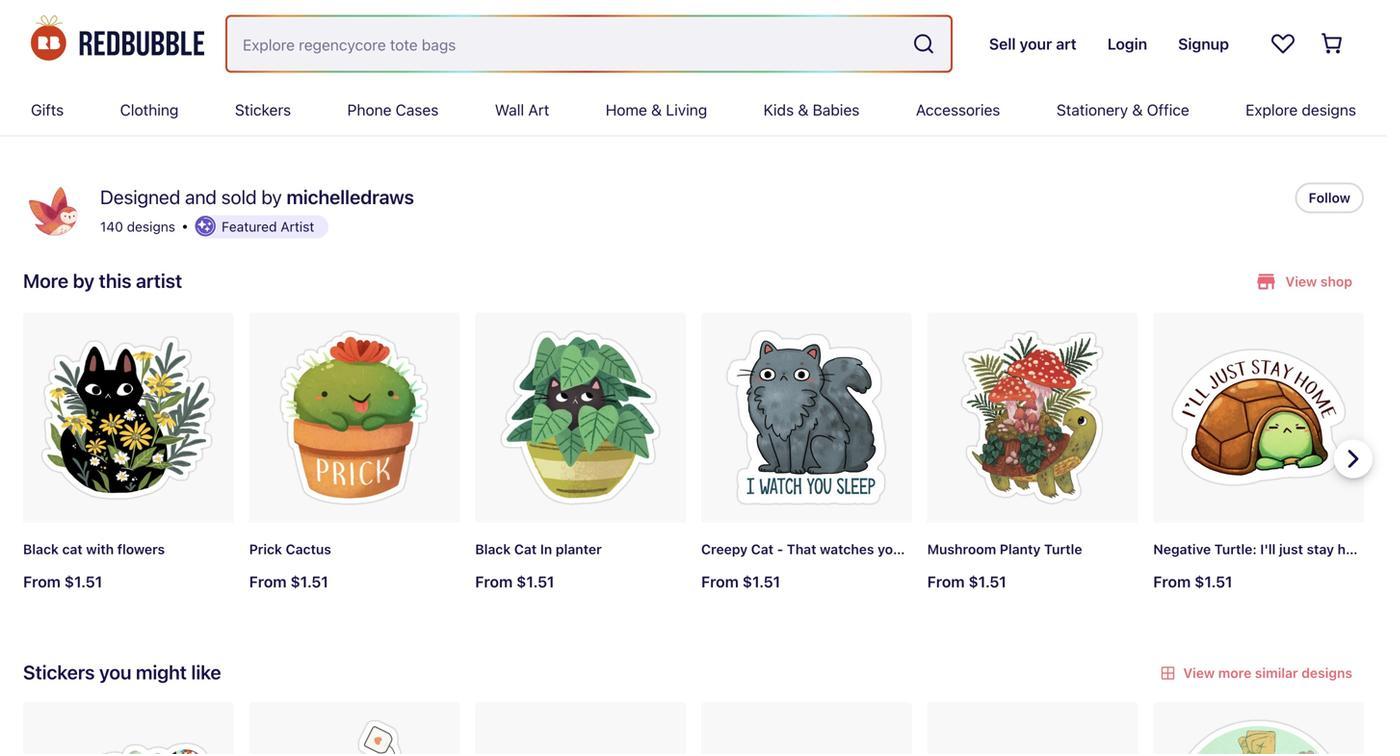 Task type: vqa. For each thing, say whether or not it's contained in the screenshot.
Categories
no



Task type: locate. For each thing, give the bounding box(es) containing it.
2 off) from the left
[[333, 84, 356, 100]]

designs right explore
[[1302, 101, 1357, 119]]

accessories
[[916, 101, 1000, 119]]

from for mushroom planty turtle
[[927, 573, 965, 591]]

that
[[787, 542, 817, 557]]

item preview, prick cactus designed and sold by michelledraws. image
[[249, 313, 460, 523]]

2 (40% from the left
[[976, 84, 1010, 100]]

from $1.51 for creepy cat - that watches you sleep
[[701, 573, 781, 591]]

off) right (35%
[[109, 84, 131, 100]]

1 classic from the left
[[23, 26, 70, 42]]

2 from $1.51 from the left
[[249, 573, 328, 591]]

1 (25% from the left
[[523, 84, 556, 100]]

black
[[23, 542, 59, 557], [475, 542, 511, 557]]

5 from $1.51 from the left
[[927, 573, 1007, 591]]

(40%
[[296, 84, 330, 100], [976, 84, 1010, 100], [1197, 84, 1231, 100]]

(40% for $9.83
[[296, 84, 330, 100]]

menu bar
[[31, 85, 1357, 135]]

1 horizontal spatial (25%
[[750, 84, 784, 100]]

$1.51 down cactus
[[290, 573, 328, 591]]

off) inside $9.83 $16.38 (40% off)
[[333, 84, 356, 100]]

off) inside '$33.58 $44.77 (25% off)'
[[560, 84, 582, 100]]

$1.51 down turtle:
[[1195, 573, 1233, 591]]

1 vertical spatial you
[[99, 661, 131, 684]]

cat
[[514, 542, 537, 557], [751, 542, 774, 557]]

item preview, creepy cat - that watches you sleep  designed and sold by michelledraws. image
[[701, 313, 912, 523]]

off) down case
[[1013, 84, 1036, 100]]

1 vertical spatial designs
[[127, 219, 175, 235]]

$1.51 down "black cat in planter"
[[517, 573, 554, 591]]

0 vertical spatial designs
[[1302, 101, 1357, 119]]

2 cat from the left
[[751, 542, 774, 557]]

& right kids
[[798, 101, 809, 119]]

sold
[[221, 185, 257, 208]]

creepy cat - that watches you sleep
[[701, 542, 940, 557]]

off) up phone
[[333, 84, 356, 100]]

$1.51 for negative turtle: i'll just stay home
[[1195, 573, 1233, 591]]

& left office
[[1132, 101, 1143, 119]]

3 off) from the left
[[560, 84, 582, 100]]

stickers link
[[235, 85, 291, 135]]

(40% inside $14.28 $23.80 (40% off)
[[976, 84, 1010, 100]]

by up featured artist
[[261, 185, 282, 208]]

5 from from the left
[[927, 573, 965, 591]]

from $1.51 down cat
[[23, 573, 102, 591]]

from $1.51 for black cat with flowers
[[23, 573, 102, 591]]

0 horizontal spatial &
[[651, 101, 662, 119]]

mushroom planty turtle
[[927, 542, 1082, 557]]

2 & from the left
[[798, 101, 809, 119]]

sleep
[[905, 542, 940, 557]]

3 (40% from the left
[[1197, 84, 1231, 100]]

2 horizontal spatial (40%
[[1197, 84, 1231, 100]]

black for black cat with flowers
[[23, 542, 59, 557]]

classic left mug
[[1154, 26, 1200, 42]]

Search term search field
[[227, 17, 905, 71]]

0 vertical spatial by
[[261, 185, 282, 208]]

3 from $1.51 from the left
[[475, 573, 554, 591]]

1 (40% from the left
[[296, 84, 330, 100]]

by left this
[[73, 269, 95, 292]]

shirt
[[87, 26, 119, 42]]

6 from $1.51 from the left
[[1154, 573, 1233, 591]]

0 horizontal spatial you
[[99, 661, 131, 684]]

phone cases link
[[347, 85, 439, 135]]

$1.51 down -
[[743, 573, 781, 591]]

$1.51
[[64, 573, 102, 591], [290, 573, 328, 591], [517, 573, 554, 591], [743, 573, 781, 591], [969, 573, 1007, 591], [1195, 573, 1233, 591]]

$1.51 for prick cactus
[[290, 573, 328, 591]]

black left in
[[475, 542, 511, 557]]

1 horizontal spatial classic
[[1154, 26, 1200, 42]]

& for kids
[[798, 101, 809, 119]]

designs
[[1302, 101, 1357, 119], [127, 219, 175, 235]]

cat left in
[[514, 542, 537, 557]]

$29.90 (25% off)
[[701, 57, 809, 100]]

from
[[23, 573, 61, 591], [249, 573, 287, 591], [475, 573, 513, 591], [701, 573, 739, 591], [927, 573, 965, 591], [1154, 573, 1191, 591]]

designs for explore designs
[[1302, 101, 1357, 119]]

item preview, black cat with flowers  designed and sold by michelledraws. image
[[23, 313, 234, 523]]

4 off) from the left
[[787, 84, 809, 100]]

0 horizontal spatial cat
[[514, 542, 537, 557]]

featured
[[222, 219, 277, 235]]

1 from from the left
[[23, 573, 61, 591]]

4 from from the left
[[701, 573, 739, 591]]

1 horizontal spatial stickers
[[235, 101, 291, 119]]

(40% right $16.38
[[296, 84, 330, 100]]

$23.34
[[23, 84, 68, 100]]

from down "black cat in planter"
[[475, 573, 513, 591]]

item preview, ok bunny designed and sold by carbatine. image
[[23, 702, 234, 754]]

stickers for stickers you might like
[[23, 661, 95, 684]]

6 from from the left
[[1154, 573, 1191, 591]]

0 horizontal spatial (25%
[[523, 84, 556, 100]]

from $1.51
[[23, 573, 102, 591], [249, 573, 328, 591], [475, 573, 554, 591], [701, 573, 781, 591], [927, 573, 1007, 591], [1154, 573, 1233, 591]]

wall art
[[495, 101, 549, 119]]

item preview, together designed and sold by ghostii. image
[[1154, 702, 1364, 754]]

1 & from the left
[[651, 101, 662, 119]]

cases
[[396, 101, 439, 119]]

and
[[185, 185, 217, 208]]

0 horizontal spatial (40%
[[296, 84, 330, 100]]

stickers down $16.38
[[235, 101, 291, 119]]

$16.38
[[249, 84, 292, 100]]

6 off) from the left
[[1234, 84, 1257, 100]]

(40% right the $17.77
[[1197, 84, 1231, 100]]

case
[[1006, 26, 1038, 42]]

5 $1.51 from the left
[[969, 573, 1007, 591]]

0 horizontal spatial classic
[[23, 26, 70, 42]]

from down black cat with flowers
[[23, 573, 61, 591]]

cat for black
[[514, 542, 537, 557]]

iphone
[[927, 26, 972, 42]]

$1.51 down black cat with flowers
[[64, 573, 102, 591]]

1 vertical spatial by
[[73, 269, 95, 292]]

from down creepy
[[701, 573, 739, 591]]

clothing
[[120, 101, 179, 119]]

$1.51 down mushroom planty turtle
[[969, 573, 1007, 591]]

from $1.51 down creepy
[[701, 573, 781, 591]]

(40% inside $9.83 $16.38 (40% off)
[[296, 84, 330, 100]]

1 vertical spatial stickers
[[23, 661, 95, 684]]

1 horizontal spatial cat
[[751, 542, 774, 557]]

(40% up 'accessories'
[[976, 84, 1010, 100]]

you left the sleep at right
[[878, 542, 901, 557]]

from for black cat in planter
[[475, 573, 513, 591]]

item preview, dog distraction designed and sold by spellbending. image
[[927, 702, 1138, 754]]

michelledraws
[[287, 185, 414, 208]]

explore
[[1246, 101, 1298, 119]]

featured artist
[[222, 219, 314, 235]]

(25% up kids
[[750, 84, 784, 100]]

you left the might
[[99, 661, 131, 684]]

3 $1.51 from the left
[[517, 573, 554, 591]]

stickers up item preview, ok bunny designed and sold by carbatine. "image"
[[23, 661, 95, 684]]

from $1.51 down prick cactus
[[249, 573, 328, 591]]

clothing link
[[120, 85, 179, 135]]

1 from $1.51 from the left
[[23, 573, 102, 591]]

4 $1.51 from the left
[[743, 573, 781, 591]]

6 $1.51 from the left
[[1195, 573, 1233, 591]]

2 (25% from the left
[[750, 84, 784, 100]]

cat left -
[[751, 542, 774, 557]]

2 classic from the left
[[1154, 26, 1200, 42]]

negative turtle: i'll just stay home
[[1154, 542, 1374, 557]]

gifts
[[31, 101, 64, 119]]

&
[[651, 101, 662, 119], [798, 101, 809, 119], [1132, 101, 1143, 119]]

0 horizontal spatial designs
[[127, 219, 175, 235]]

soft
[[975, 26, 1003, 42]]

off) down search term search field at top
[[560, 84, 582, 100]]

1 horizontal spatial by
[[261, 185, 282, 208]]

4 from $1.51 from the left
[[701, 573, 781, 591]]

0 horizontal spatial by
[[73, 269, 95, 292]]

black left cat
[[23, 542, 59, 557]]

0 vertical spatial stickers
[[235, 101, 291, 119]]

explore designs link
[[1246, 85, 1357, 135]]

None field
[[227, 17, 951, 71]]

from down negative
[[1154, 573, 1191, 591]]

designs down designed
[[127, 219, 175, 235]]

1 $1.51 from the left
[[64, 573, 102, 591]]

$14.28 $23.80 (40% off)
[[927, 57, 1036, 100]]

0 vertical spatial you
[[878, 542, 901, 557]]

designed and sold by michelledraws
[[100, 185, 414, 208]]

kids & babies
[[764, 101, 860, 119]]

1 horizontal spatial &
[[798, 101, 809, 119]]

1 cat from the left
[[514, 542, 537, 557]]

home & living link
[[606, 85, 707, 135]]

2 $1.51 from the left
[[290, 573, 328, 591]]

off) for $15.17
[[109, 84, 131, 100]]

classic up $15.17 at top left
[[23, 26, 70, 42]]

turtle
[[1044, 542, 1082, 557]]

1 off) from the left
[[109, 84, 131, 100]]

from $1.51 for prick cactus
[[249, 573, 328, 591]]

1 horizontal spatial black
[[475, 542, 511, 557]]

2 black from the left
[[475, 542, 511, 557]]

prick cactus
[[249, 542, 331, 557]]

(25% up art
[[523, 84, 556, 100]]

1 black from the left
[[23, 542, 59, 557]]

$1.51 for creepy cat - that watches you sleep
[[743, 573, 781, 591]]

1 horizontal spatial (40%
[[976, 84, 1010, 100]]

from $1.51 down negative
[[1154, 573, 1233, 591]]

& left living
[[651, 101, 662, 119]]

by
[[261, 185, 282, 208], [73, 269, 95, 292]]

off) up explore
[[1234, 84, 1257, 100]]

from down mushroom at right
[[927, 573, 965, 591]]

5 off) from the left
[[1013, 84, 1036, 100]]

you
[[878, 542, 901, 557], [99, 661, 131, 684]]

from down prick on the left bottom
[[249, 573, 287, 591]]

3 from from the left
[[475, 573, 513, 591]]

(40% for $14.28
[[976, 84, 1010, 100]]

& for home
[[651, 101, 662, 119]]

classic
[[23, 26, 70, 42], [1154, 26, 1200, 42]]

off) up kids & babies on the top right of the page
[[787, 84, 809, 100]]

0 horizontal spatial black
[[23, 542, 59, 557]]

(25%
[[523, 84, 556, 100], [750, 84, 784, 100]]

off) inside $15.17 $23.34 (35% off)
[[109, 84, 131, 100]]

3 & from the left
[[1132, 101, 1143, 119]]

$14.28
[[927, 57, 978, 75]]

off) inside $14.28 $23.80 (40% off)
[[1013, 84, 1036, 100]]

in
[[540, 542, 552, 557]]

2 horizontal spatial &
[[1132, 101, 1143, 119]]

stickers
[[235, 101, 291, 119], [23, 661, 95, 684]]

from $1.51 down "black cat in planter"
[[475, 573, 554, 591]]

poster
[[249, 26, 291, 42]]

item preview, negative turtle: i'll just stay home  designed and sold by michelledraws. image
[[1154, 313, 1364, 523]]

from $1.51 for black cat in planter
[[475, 573, 554, 591]]

from $1.51 down mushroom at right
[[927, 573, 1007, 591]]

2 from from the left
[[249, 573, 287, 591]]

0 horizontal spatial stickers
[[23, 661, 95, 684]]

off)
[[109, 84, 131, 100], [333, 84, 356, 100], [560, 84, 582, 100], [787, 84, 809, 100], [1013, 84, 1036, 100], [1234, 84, 1257, 100]]

1 horizontal spatial designs
[[1302, 101, 1357, 119]]

home & living
[[606, 101, 707, 119]]



Task type: describe. For each thing, give the bounding box(es) containing it.
like
[[191, 661, 221, 684]]

babies
[[813, 101, 860, 119]]

cactus
[[286, 542, 331, 557]]

classic t-shirt
[[23, 26, 119, 42]]

$9.83
[[249, 57, 292, 75]]

mushroom
[[927, 542, 996, 557]]

& for stationery
[[1132, 101, 1143, 119]]

from for creepy cat - that watches you sleep
[[701, 573, 739, 591]]

item preview, black cat in planter designed and sold by michelledraws. image
[[475, 313, 686, 523]]

stickers for stickers
[[235, 101, 291, 119]]

item preview, yikes designed and sold by alesiafisher. image
[[475, 702, 686, 754]]

off) for $33.58
[[560, 84, 582, 100]]

black for black cat in planter
[[475, 542, 511, 557]]

phone cases
[[347, 101, 439, 119]]

kids & babies link
[[764, 85, 860, 135]]

from for black cat with flowers
[[23, 573, 61, 591]]

stickers you might like
[[23, 661, 221, 684]]

phone
[[347, 101, 392, 119]]

cat for creepy
[[751, 542, 774, 557]]

home
[[1338, 542, 1374, 557]]

item preview, mushroom planty turtle  designed and sold by michelledraws. image
[[927, 313, 1138, 523]]

140
[[100, 219, 123, 235]]

stay
[[1307, 542, 1334, 557]]

off) for $9.83
[[333, 84, 356, 100]]

stationery & office
[[1057, 101, 1190, 119]]

1 horizontal spatial you
[[878, 542, 901, 557]]

gifts link
[[31, 85, 64, 135]]

(25% inside '$33.58 $44.77 (25% off)'
[[523, 84, 556, 100]]

michelledraws link
[[287, 183, 414, 211]]

might
[[136, 661, 187, 684]]

wall
[[495, 101, 524, 119]]

watches
[[820, 542, 874, 557]]

artist
[[281, 219, 314, 235]]

more by this artist
[[23, 269, 182, 292]]

$33.58
[[475, 57, 528, 75]]

stationery & office link
[[1057, 85, 1190, 135]]

art
[[528, 101, 549, 119]]

flowers
[[117, 542, 165, 557]]

$9.83 $16.38 (40% off)
[[249, 57, 356, 100]]

(35%
[[71, 84, 105, 100]]

planty
[[1000, 542, 1041, 557]]

$44.77
[[475, 84, 519, 100]]

$23.80
[[927, 84, 972, 100]]

mug
[[1204, 26, 1232, 42]]

$15.17
[[23, 57, 70, 75]]

wall art link
[[495, 85, 549, 135]]

turtle:
[[1215, 542, 1257, 557]]

$1.51 for mushroom planty turtle
[[969, 573, 1007, 591]]

140 designs
[[100, 219, 175, 235]]

black cat in planter
[[475, 542, 602, 557]]

stationery
[[1057, 101, 1128, 119]]

from for prick cactus
[[249, 573, 287, 591]]

office
[[1147, 101, 1190, 119]]

black cat with flowers
[[23, 542, 165, 557]]

designs for 140 designs
[[127, 219, 175, 235]]

$33.58 $44.77 (25% off)
[[475, 57, 582, 100]]

t-
[[73, 26, 87, 42]]

accessories link
[[916, 85, 1000, 135]]

$29.90
[[701, 57, 754, 75]]

from for negative turtle: i'll just stay home
[[1154, 573, 1191, 591]]

menu bar containing gifts
[[31, 85, 1357, 135]]

cat
[[62, 542, 83, 557]]

item preview, cactus designed and sold by bekkacampbell. image
[[701, 702, 912, 754]]

prick
[[249, 542, 282, 557]]

item preview, tea time designed and sold by kimvervuurt. image
[[249, 702, 460, 754]]

home
[[606, 101, 647, 119]]

kids
[[764, 101, 794, 119]]

with
[[86, 542, 114, 557]]

just
[[1279, 542, 1304, 557]]

artist
[[136, 269, 182, 292]]

classic mug
[[1154, 26, 1232, 42]]

from $1.51 for negative turtle: i'll just stay home
[[1154, 573, 1233, 591]]

classic for $15.17
[[23, 26, 70, 42]]

(25% inside '$29.90 (25% off)'
[[750, 84, 784, 100]]

$1.51 for black cat in planter
[[517, 573, 554, 591]]

designed
[[100, 185, 180, 208]]

$17.77
[[1154, 84, 1193, 100]]

more
[[23, 269, 68, 292]]

i'll
[[1261, 542, 1276, 557]]

from $1.51 for mushroom planty turtle
[[927, 573, 1007, 591]]

this
[[99, 269, 132, 292]]

living
[[666, 101, 707, 119]]

-
[[777, 542, 784, 557]]

explore designs
[[1246, 101, 1357, 119]]

negative
[[1154, 542, 1211, 557]]

off) for $14.28
[[1013, 84, 1036, 100]]

creepy
[[701, 542, 748, 557]]

$1.51 for black cat with flowers
[[64, 573, 102, 591]]

iphone soft case
[[927, 26, 1038, 42]]

classic for $17.77
[[1154, 26, 1200, 42]]

off) inside '$29.90 (25% off)'
[[787, 84, 809, 100]]

$17.77 (40% off)
[[1154, 84, 1257, 100]]

planter
[[556, 542, 602, 557]]

$15.17 $23.34 (35% off)
[[23, 57, 131, 100]]



